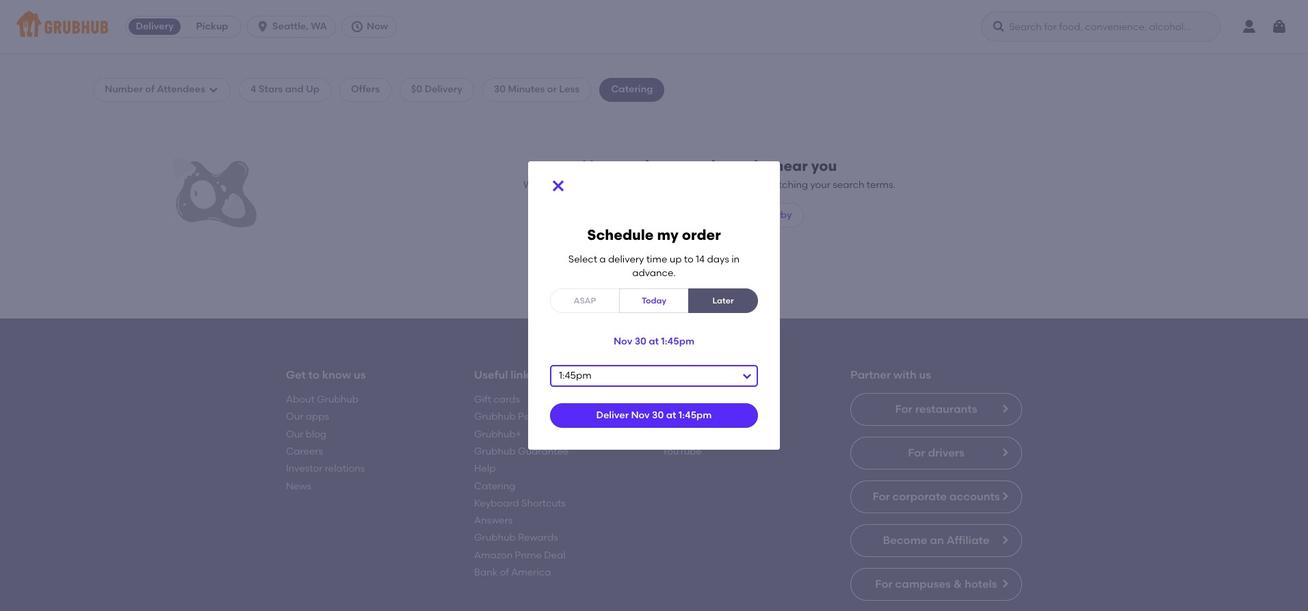 Task type: vqa. For each thing, say whether or not it's contained in the screenshot.
Don't
yes



Task type: locate. For each thing, give the bounding box(es) containing it.
a
[[600, 254, 606, 265], [585, 300, 591, 312]]

grubhub
[[722, 300, 764, 312], [317, 394, 358, 406], [474, 412, 516, 423], [474, 446, 516, 458], [474, 533, 516, 544]]

14
[[696, 254, 705, 265]]

2 us from the left
[[737, 369, 749, 382]]

svg image
[[1271, 18, 1288, 35], [350, 20, 364, 34], [992, 20, 1006, 34], [208, 84, 219, 95], [550, 178, 567, 194]]

0 vertical spatial to
[[684, 254, 694, 265]]

1 vertical spatial catering
[[474, 481, 515, 492]]

seattle, wa
[[272, 21, 327, 32]]

catering right less
[[611, 84, 653, 95]]

a inside select a delivery time up to 14 days in advance.
[[600, 254, 606, 265]]

for inside for corporate accounts link
[[873, 491, 890, 504]]

$0
[[411, 84, 422, 95]]

0 vertical spatial in
[[706, 179, 714, 191]]

1:45pm down "facebook" link
[[679, 410, 712, 422]]

svg image
[[256, 20, 270, 34]]

nov
[[614, 336, 632, 348], [631, 410, 650, 422]]

today
[[642, 296, 666, 306]]

now
[[367, 21, 388, 32]]

youtube
[[662, 446, 702, 458]]

catering up my on the right
[[660, 209, 700, 221]]

grubhub inside 'button'
[[722, 300, 764, 312]]

1 horizontal spatial us
[[737, 369, 749, 382]]

0 horizontal spatial delivery
[[136, 21, 174, 32]]

relations
[[325, 463, 365, 475]]

1:45pm up connect on the bottom of page
[[661, 336, 695, 348]]

catering right any
[[609, 179, 648, 191]]

2 with from the left
[[894, 369, 917, 382]]

order
[[682, 226, 721, 244]]

apps
[[306, 412, 329, 423]]

number
[[105, 84, 143, 95]]

for
[[895, 403, 913, 416], [908, 447, 926, 460], [873, 491, 890, 504], [875, 578, 893, 591]]

2 horizontal spatial us
[[919, 369, 931, 382]]

0 horizontal spatial your
[[717, 179, 737, 191]]

blog
[[306, 429, 327, 440]]

careers
[[286, 446, 323, 458]]

1 vertical spatial of
[[500, 567, 509, 579]]

delivery left pickup
[[136, 21, 174, 32]]

later
[[713, 296, 734, 306]]

0 vertical spatial catering
[[611, 84, 653, 95]]

facebook
[[662, 394, 709, 406]]

for for for restaurants
[[895, 403, 913, 416]]

grubhub perks link
[[474, 412, 543, 423]]

catering
[[611, 84, 653, 95], [474, 481, 515, 492]]

1 vertical spatial 30
[[635, 336, 647, 348]]

facebook link
[[662, 394, 709, 406]]

don't see what you're looking for?
[[577, 281, 732, 292]]

pickup
[[196, 21, 228, 32]]

useful links
[[474, 369, 535, 382]]

deliver
[[596, 410, 629, 422]]

careers link
[[286, 446, 323, 458]]

to
[[684, 254, 694, 265], [309, 369, 320, 382]]

for inside for restaurants link
[[895, 403, 913, 416]]

1 horizontal spatial of
[[500, 567, 509, 579]]

1 vertical spatial 1:45pm
[[679, 410, 712, 422]]

later button
[[688, 289, 758, 314]]

1 horizontal spatial a
[[600, 254, 606, 265]]

0 horizontal spatial at
[[649, 336, 659, 348]]

for left drivers
[[908, 447, 926, 460]]

time
[[647, 254, 667, 265]]

days
[[707, 254, 729, 265]]

1 horizontal spatial catering
[[611, 84, 653, 95]]

in right days
[[732, 254, 740, 265]]

for inside for drivers link
[[908, 447, 926, 460]]

30 inside "deliver nov 30 at 1:45pm" 'button'
[[652, 410, 664, 422]]

see all catering restaurants nearby
[[627, 209, 792, 221]]

nov right deliver
[[631, 410, 650, 422]]

about grubhub link
[[286, 394, 358, 406]]

our up careers link
[[286, 429, 303, 440]]

all
[[647, 209, 658, 221]]

new
[[593, 300, 613, 312]]

cards
[[494, 394, 520, 406]]

in inside no catering search results near you we didn't find any catering restaurants in your area matching your search terms.
[[706, 179, 714, 191]]

guarantee
[[518, 446, 569, 458]]

0 vertical spatial at
[[649, 336, 659, 348]]

restaurants up order
[[703, 209, 757, 221]]

for for for campuses & hotels
[[875, 578, 893, 591]]

answers
[[474, 515, 513, 527]]

your
[[717, 179, 737, 191], [810, 179, 831, 191]]

for campuses & hotels link
[[851, 569, 1022, 602]]

0 vertical spatial nov
[[614, 336, 632, 348]]

us up for restaurants
[[919, 369, 931, 382]]

0 vertical spatial search
[[671, 157, 720, 174]]

your down 'you'
[[810, 179, 831, 191]]

1 horizontal spatial with
[[894, 369, 917, 382]]

schedule my order
[[587, 226, 721, 244]]

us for partner with us
[[919, 369, 931, 382]]

of
[[145, 84, 155, 95], [500, 567, 509, 579]]

twitter
[[662, 412, 694, 423]]

affiliate
[[947, 534, 990, 547]]

2 vertical spatial 30
[[652, 410, 664, 422]]

0 horizontal spatial 30
[[494, 84, 506, 95]]

number of attendees
[[105, 84, 205, 95]]

asap button
[[550, 289, 620, 314]]

0 horizontal spatial of
[[145, 84, 155, 95]]

our blog link
[[286, 429, 327, 440]]

catering down what
[[615, 300, 654, 312]]

corporate
[[893, 491, 947, 504]]

for inside for campuses & hotels link
[[875, 578, 893, 591]]

prime
[[515, 550, 542, 562]]

your left area
[[717, 179, 737, 191]]

with right "partner"
[[894, 369, 917, 382]]

in
[[706, 179, 714, 191], [732, 254, 740, 265]]

1 vertical spatial restaurants
[[703, 209, 757, 221]]

0 vertical spatial 1:45pm
[[661, 336, 695, 348]]

grubhub inside "about grubhub our apps our blog careers investor relations news"
[[317, 394, 358, 406]]

0 horizontal spatial search
[[671, 157, 720, 174]]

1 horizontal spatial at
[[666, 410, 676, 422]]

nov inside "button"
[[614, 336, 632, 348]]

&
[[954, 578, 962, 591]]

grubhub down for?
[[722, 300, 764, 312]]

of right number
[[145, 84, 155, 95]]

1 vertical spatial search
[[833, 179, 865, 191]]

for corporate accounts link
[[851, 481, 1022, 514]]

0 horizontal spatial us
[[354, 369, 366, 382]]

0 vertical spatial 30
[[494, 84, 506, 95]]

restaurants up drivers
[[915, 403, 978, 416]]

become
[[883, 534, 928, 547]]

youtube link
[[662, 446, 702, 458]]

useful
[[474, 369, 508, 382]]

stars
[[259, 84, 283, 95]]

for campuses & hotels
[[875, 578, 998, 591]]

a left new
[[585, 300, 591, 312]]

30 minutes or less
[[494, 84, 580, 95]]

1 horizontal spatial delivery
[[425, 84, 463, 95]]

1:45pm inside "button"
[[661, 336, 695, 348]]

a right select
[[600, 254, 606, 265]]

twitter link
[[662, 412, 694, 423]]

no catering search results near you we didn't find any catering restaurants in your area matching your search terms.
[[523, 157, 896, 191]]

catering inside gift cards grubhub perks grubhub+ grubhub guarantee help catering keyboard shortcuts answers grubhub rewards amazon prime deal bank of america
[[474, 481, 515, 492]]

1 vertical spatial at
[[666, 410, 676, 422]]

1:45pm
[[661, 336, 695, 348], [679, 410, 712, 422]]

0 horizontal spatial a
[[585, 300, 591, 312]]

to inside no catering search results near you main content
[[309, 369, 320, 382]]

in up see all catering restaurants nearby
[[706, 179, 714, 191]]

30 inside no catering search results near you main content
[[494, 84, 506, 95]]

of right bank
[[500, 567, 509, 579]]

0 vertical spatial a
[[600, 254, 606, 265]]

1 horizontal spatial your
[[810, 179, 831, 191]]

terms.
[[867, 179, 896, 191]]

1 vertical spatial to
[[309, 369, 320, 382]]

1 with from the left
[[712, 369, 735, 382]]

and
[[285, 84, 304, 95]]

for corporate accounts
[[873, 491, 1000, 504]]

catering up any
[[607, 157, 668, 174]]

1 vertical spatial our
[[286, 429, 303, 440]]

0 vertical spatial our
[[286, 412, 303, 423]]

1 horizontal spatial to
[[684, 254, 694, 265]]

at inside "button"
[[649, 336, 659, 348]]

2 horizontal spatial 30
[[652, 410, 664, 422]]

an
[[930, 534, 944, 547]]

hotels
[[965, 578, 998, 591]]

for left the corporate
[[873, 491, 890, 504]]

1 vertical spatial a
[[585, 300, 591, 312]]

search up see all catering restaurants nearby
[[671, 157, 720, 174]]

our down about on the bottom left of page
[[286, 412, 303, 423]]

0 horizontal spatial in
[[706, 179, 714, 191]]

0 vertical spatial restaurants
[[651, 179, 704, 191]]

1 horizontal spatial search
[[833, 179, 865, 191]]

instagram
[[662, 429, 710, 440]]

1 horizontal spatial in
[[732, 254, 740, 265]]

1 vertical spatial in
[[732, 254, 740, 265]]

what
[[622, 281, 646, 292]]

1 vertical spatial nov
[[631, 410, 650, 422]]

search
[[671, 157, 720, 174], [833, 179, 865, 191]]

search down 'you'
[[833, 179, 865, 191]]

0 horizontal spatial with
[[712, 369, 735, 382]]

us right connect on the bottom of page
[[737, 369, 749, 382]]

a for suggest
[[585, 300, 591, 312]]

schedule
[[587, 226, 654, 244]]

for left campuses
[[875, 578, 893, 591]]

of inside gift cards grubhub perks grubhub+ grubhub guarantee help catering keyboard shortcuts answers grubhub rewards amazon prime deal bank of america
[[500, 567, 509, 579]]

seattle, wa button
[[247, 16, 341, 38]]

grubhub down gift cards link
[[474, 412, 516, 423]]

our apps link
[[286, 412, 329, 423]]

nov down suggest a new catering restaurant for grubhub 'button'
[[614, 336, 632, 348]]

us right know
[[354, 369, 366, 382]]

select a delivery time up to 14 days in advance.
[[569, 254, 740, 279]]

to right get
[[309, 369, 320, 382]]

0 vertical spatial of
[[145, 84, 155, 95]]

amazon
[[474, 550, 513, 562]]

main navigation navigation
[[0, 0, 1308, 53]]

0 horizontal spatial to
[[309, 369, 320, 382]]

grubhub rewards link
[[474, 533, 558, 544]]

news
[[286, 481, 311, 492]]

grubhub down know
[[317, 394, 358, 406]]

for down partner with us
[[895, 403, 913, 416]]

catering up keyboard
[[474, 481, 515, 492]]

1 our from the top
[[286, 412, 303, 423]]

to left 14
[[684, 254, 694, 265]]

results
[[724, 157, 772, 174]]

1 your from the left
[[717, 179, 737, 191]]

0 horizontal spatial catering
[[474, 481, 515, 492]]

delivery inside button
[[136, 21, 174, 32]]

1 vertical spatial delivery
[[425, 84, 463, 95]]

up
[[306, 84, 320, 95]]

catering inside button
[[660, 209, 700, 221]]

1 horizontal spatial 30
[[635, 336, 647, 348]]

3 us from the left
[[919, 369, 931, 382]]

0 vertical spatial delivery
[[136, 21, 174, 32]]

restaurants up all on the top of the page
[[651, 179, 704, 191]]

delivery right $0
[[425, 84, 463, 95]]

a inside 'button'
[[585, 300, 591, 312]]

restaurants inside no catering search results near you we didn't find any catering restaurants in your area matching your search terms.
[[651, 179, 704, 191]]

our
[[286, 412, 303, 423], [286, 429, 303, 440]]

with right connect on the bottom of page
[[712, 369, 735, 382]]



Task type: describe. For each thing, give the bounding box(es) containing it.
we
[[523, 179, 538, 191]]

at inside 'button'
[[666, 410, 676, 422]]

up
[[670, 254, 682, 265]]

area
[[739, 179, 761, 191]]

become an affiliate link
[[851, 525, 1022, 558]]

deliver nov 30 at 1:45pm button
[[550, 404, 758, 429]]

see
[[627, 209, 644, 221]]

a for select
[[600, 254, 606, 265]]

svg image inside now button
[[350, 20, 364, 34]]

for drivers link
[[851, 437, 1022, 470]]

help link
[[474, 463, 496, 475]]

gift cards grubhub perks grubhub+ grubhub guarantee help catering keyboard shortcuts answers grubhub rewards amazon prime deal bank of america
[[474, 394, 569, 579]]

grubhub+ link
[[474, 429, 521, 440]]

4 stars and up
[[250, 84, 320, 95]]

1 us from the left
[[354, 369, 366, 382]]

to inside select a delivery time up to 14 days in advance.
[[684, 254, 694, 265]]

for drivers
[[908, 447, 965, 460]]

4
[[250, 84, 256, 95]]

30 inside 'nov 30 at 1:45pm' "button"
[[635, 336, 647, 348]]

grubhub+
[[474, 429, 521, 440]]

gift
[[474, 394, 491, 406]]

delivery button
[[126, 16, 183, 38]]

shortcuts
[[521, 498, 566, 510]]

delivery inside no catering search results near you main content
[[425, 84, 463, 95]]

see
[[604, 281, 620, 292]]

or
[[547, 84, 557, 95]]

with for connect
[[712, 369, 735, 382]]

get
[[286, 369, 306, 382]]

connect
[[662, 369, 709, 382]]

instagram link
[[662, 429, 710, 440]]

suggest a new catering restaurant for grubhub button
[[538, 294, 770, 319]]

perks
[[518, 412, 543, 423]]

catering link
[[474, 481, 515, 492]]

grubhub down answers link on the bottom left
[[474, 533, 516, 544]]

investor relations link
[[286, 463, 365, 475]]

2 your from the left
[[810, 179, 831, 191]]

no catering search results near you main content
[[0, 53, 1308, 612]]

investor
[[286, 463, 323, 475]]

looking
[[678, 281, 712, 292]]

facebook twitter instagram youtube
[[662, 394, 710, 458]]

nov 30 at 1:45pm
[[614, 336, 695, 348]]

wa
[[311, 21, 327, 32]]

1:45pm inside 'button'
[[679, 410, 712, 422]]

america
[[511, 567, 551, 579]]

deal
[[544, 550, 566, 562]]

advance.
[[632, 268, 676, 279]]

restaurant
[[656, 300, 705, 312]]

us for connect with us
[[737, 369, 749, 382]]

nov 30 at 1:45pm button
[[614, 330, 695, 355]]

catering inside 'button'
[[615, 300, 654, 312]]

svg image inside no catering search results near you main content
[[208, 84, 219, 95]]

keyboard shortcuts link
[[474, 498, 566, 510]]

grubhub down grubhub+
[[474, 446, 516, 458]]

deliver nov 30 at 1:45pm
[[596, 410, 712, 422]]

gift cards link
[[474, 394, 520, 406]]

keyboard
[[474, 498, 519, 510]]

about
[[286, 394, 315, 406]]

help
[[474, 463, 496, 475]]

bank of america link
[[474, 567, 551, 579]]

grubhub guarantee link
[[474, 446, 569, 458]]

partner
[[851, 369, 891, 382]]

today button
[[619, 289, 689, 314]]

for restaurants
[[895, 403, 978, 416]]

less
[[559, 84, 580, 95]]

in inside select a delivery time up to 14 days in advance.
[[732, 254, 740, 265]]

for for for drivers
[[908, 447, 926, 460]]

you're
[[648, 281, 676, 292]]

2 our from the top
[[286, 429, 303, 440]]

suggest
[[545, 300, 582, 312]]

2 vertical spatial restaurants
[[915, 403, 978, 416]]

rewards
[[518, 533, 558, 544]]

bank
[[474, 567, 498, 579]]

restaurants inside button
[[703, 209, 757, 221]]

my
[[657, 226, 679, 244]]

asap
[[574, 296, 596, 306]]

didn't
[[541, 179, 567, 191]]

become an affiliate
[[883, 534, 990, 547]]

nov inside 'button'
[[631, 410, 650, 422]]

suggest a new catering restaurant for grubhub
[[545, 300, 764, 312]]

delivery
[[608, 254, 644, 265]]

links
[[511, 369, 535, 382]]

nearby
[[759, 209, 792, 221]]

for
[[707, 300, 720, 312]]

$0 delivery
[[411, 84, 463, 95]]

drivers
[[928, 447, 965, 460]]

find
[[570, 179, 587, 191]]

any
[[590, 179, 607, 191]]

for for for corporate accounts
[[873, 491, 890, 504]]

get to know us
[[286, 369, 366, 382]]

with for partner
[[894, 369, 917, 382]]



